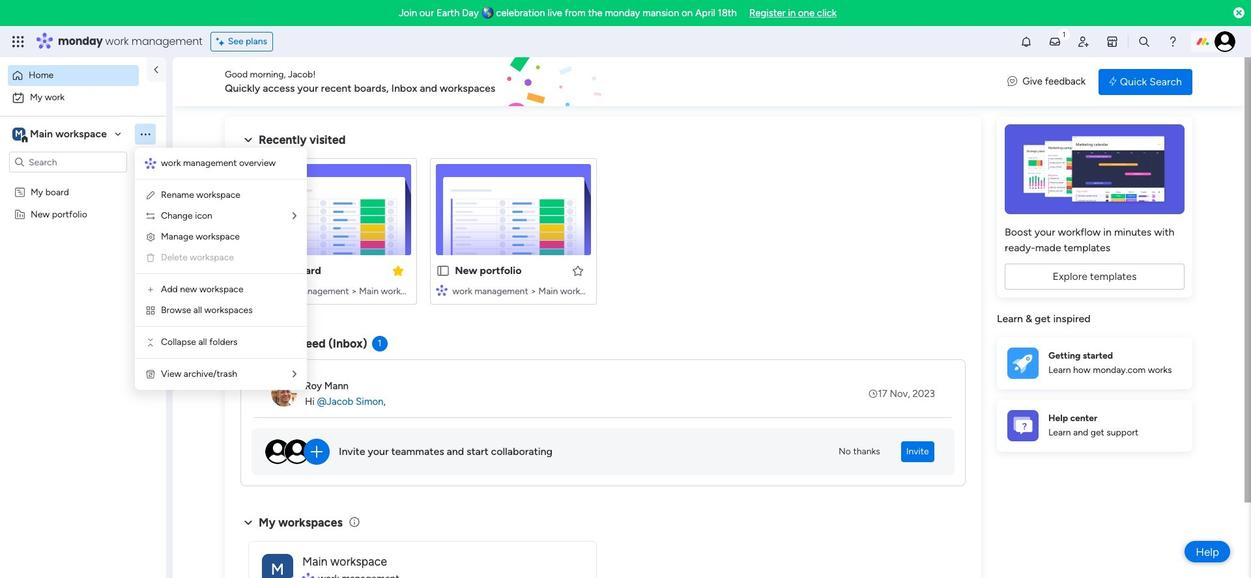 Task type: locate. For each thing, give the bounding box(es) containing it.
public board image
[[257, 264, 271, 278]]

menu item
[[145, 250, 297, 266]]

change icon image
[[145, 211, 156, 222]]

list box
[[0, 178, 166, 401]]

0 vertical spatial workspace image
[[12, 127, 25, 141]]

1 horizontal spatial workspace image
[[262, 554, 293, 579]]

quick search results list box
[[241, 148, 966, 321]]

close recently visited image
[[241, 132, 256, 148]]

0 vertical spatial option
[[8, 65, 139, 86]]

select product image
[[12, 35, 25, 48]]

collapse all folders image
[[145, 338, 156, 348]]

add new workspace image
[[145, 285, 156, 295]]

help image
[[1167, 35, 1180, 48]]

menu
[[135, 148, 307, 391]]

v2 bolt switch image
[[1110, 75, 1117, 89]]

help center element
[[998, 400, 1193, 452]]

2 vertical spatial option
[[0, 180, 166, 183]]

close my workspaces image
[[241, 516, 256, 531]]

option
[[8, 65, 139, 86], [8, 87, 158, 108], [0, 180, 166, 183]]

workspace image
[[12, 127, 25, 141], [262, 554, 293, 579]]

templates image image
[[1009, 125, 1181, 214]]

1 image
[[1059, 27, 1071, 41]]

browse all workspaces image
[[145, 306, 156, 316]]

invite members image
[[1078, 35, 1091, 48]]

jacob simon image
[[1215, 31, 1236, 52]]

notifications image
[[1020, 35, 1033, 48]]

rename workspace image
[[145, 190, 156, 201]]

search everything image
[[1138, 35, 1151, 48]]

list arrow image
[[293, 370, 297, 379]]



Task type: describe. For each thing, give the bounding box(es) containing it.
monday marketplace image
[[1106, 35, 1119, 48]]

manage workspace image
[[145, 232, 156, 243]]

remove from favorites image
[[392, 264, 405, 277]]

roy mann image
[[271, 381, 297, 407]]

v2 user feedback image
[[1008, 74, 1018, 89]]

update feed image
[[1049, 35, 1062, 48]]

add to favorites image
[[571, 264, 584, 277]]

list arrow image
[[293, 212, 297, 221]]

see plans image
[[216, 35, 228, 49]]

Search in workspace field
[[27, 155, 109, 170]]

getting started element
[[998, 337, 1193, 390]]

workspace options image
[[139, 128, 152, 141]]

public board image
[[436, 264, 451, 278]]

1 vertical spatial workspace image
[[262, 554, 293, 579]]

workspace selection element
[[12, 126, 109, 143]]

0 horizontal spatial workspace image
[[12, 127, 25, 141]]

1 element
[[372, 336, 388, 352]]

delete workspace image
[[145, 253, 156, 263]]

view archive/trash image
[[145, 370, 156, 380]]

1 vertical spatial option
[[8, 87, 158, 108]]



Task type: vqa. For each thing, say whether or not it's contained in the screenshot.
v2 user feedback image
yes



